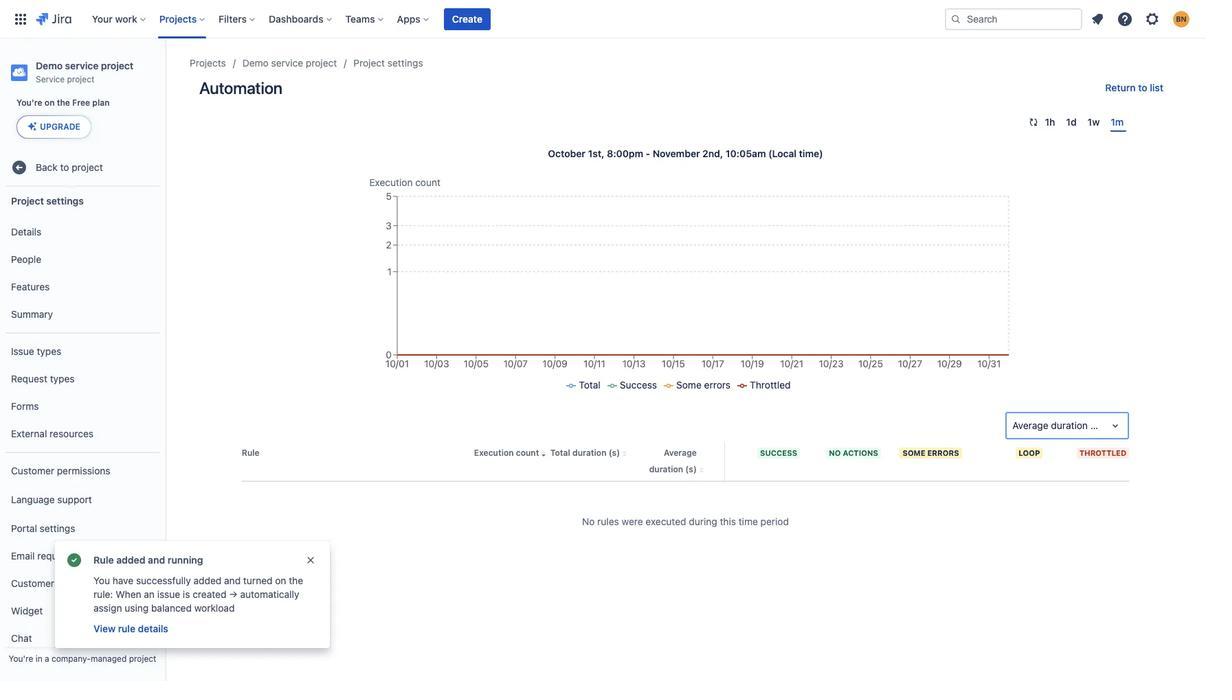 Task type: locate. For each thing, give the bounding box(es) containing it.
portal
[[11, 523, 37, 535]]

issue types link
[[5, 338, 159, 366]]

0 horizontal spatial count
[[415, 177, 441, 188]]

average
[[1013, 420, 1049, 432], [664, 448, 697, 459]]

total
[[579, 379, 601, 391], [551, 448, 571, 459]]

rule for rule added and running
[[93, 555, 114, 566]]

1 vertical spatial types
[[50, 373, 75, 385]]

loop
[[1019, 449, 1040, 458]]

demo service project link
[[243, 55, 337, 71]]

project settings down back
[[11, 195, 84, 207]]

the inside you have successfully added and turned on the rule: when an issue is created → automatically assign using balanced workload
[[289, 575, 303, 587]]

0 horizontal spatial average duration (s)
[[649, 448, 697, 475]]

1 vertical spatial settings
[[46, 195, 84, 207]]

types right issue
[[37, 346, 61, 357]]

projects link
[[190, 55, 226, 71]]

you're down service
[[16, 98, 42, 108]]

settings for demo service project
[[388, 57, 423, 69]]

widget link
[[5, 598, 159, 626]]

average up loop
[[1013, 420, 1049, 432]]

execution
[[370, 177, 413, 188], [474, 448, 514, 459]]

0 horizontal spatial service
[[65, 60, 99, 71]]

you're left in
[[9, 654, 33, 665]]

1 vertical spatial to
[[60, 161, 69, 173]]

group
[[5, 214, 159, 333], [5, 333, 159, 452], [5, 452, 159, 682]]

no
[[582, 516, 595, 528]]

and up → on the left
[[224, 575, 241, 587]]

2 group from the top
[[5, 333, 159, 452]]

in
[[36, 654, 42, 665]]

projects up automation
[[190, 57, 226, 69]]

project down dashboards 'dropdown button'
[[306, 57, 337, 69]]

1 vertical spatial total
[[551, 448, 571, 459]]

1 vertical spatial (s)
[[609, 448, 620, 459]]

→
[[229, 589, 238, 601]]

0 horizontal spatial and
[[148, 555, 165, 566]]

total duration (s)
[[551, 448, 620, 459]]

email requests link
[[5, 543, 159, 571]]

throttled
[[1080, 449, 1127, 458]]

average duration (s) up loop
[[1013, 420, 1103, 432]]

1 horizontal spatial rule
[[242, 448, 260, 459]]

demo inside "demo service project" link
[[243, 57, 269, 69]]

rule for rule
[[242, 448, 260, 459]]

1 horizontal spatial duration
[[649, 465, 683, 475]]

settings up "requests"
[[40, 523, 75, 535]]

0 vertical spatial you're
[[16, 98, 42, 108]]

1 horizontal spatial count
[[516, 448, 539, 459]]

notifications image
[[1090, 11, 1106, 27]]

0 horizontal spatial rule
[[93, 555, 114, 566]]

1 vertical spatial duration
[[573, 448, 607, 459]]

apps
[[397, 13, 421, 24]]

0 vertical spatial duration
[[1051, 420, 1088, 432]]

projects inside dropdown button
[[159, 13, 197, 24]]

on inside you have successfully added and turned on the rule: when an issue is created → automatically assign using balanced workload
[[275, 575, 286, 587]]

project for demo service project
[[306, 57, 337, 69]]

1 vertical spatial added
[[194, 575, 222, 587]]

success
[[620, 379, 657, 391]]

customer up widget
[[11, 578, 54, 590]]

0 vertical spatial types
[[37, 346, 61, 357]]

service
[[271, 57, 303, 69], [65, 60, 99, 71]]

1 horizontal spatial average duration (s)
[[1013, 420, 1103, 432]]

1 customer from the top
[[11, 465, 54, 477]]

to inside button
[[1139, 82, 1148, 93]]

1st,
[[588, 148, 605, 159]]

rule:
[[93, 589, 113, 601]]

1 vertical spatial execution
[[474, 448, 514, 459]]

0 horizontal spatial execution count
[[370, 177, 441, 188]]

2 vertical spatial (s)
[[686, 465, 697, 475]]

demo inside demo service project service project
[[36, 60, 63, 71]]

duration
[[1051, 420, 1088, 432], [573, 448, 607, 459], [649, 465, 683, 475]]

project right back
[[72, 161, 103, 173]]

settings image
[[1145, 11, 1161, 27]]

1 horizontal spatial added
[[194, 575, 222, 587]]

1 horizontal spatial demo
[[243, 57, 269, 69]]

group containing customer permissions
[[5, 452, 159, 682]]

1 vertical spatial customer
[[11, 578, 54, 590]]

the up automatically at the left of the page
[[289, 575, 303, 587]]

on down service
[[45, 98, 55, 108]]

issue
[[157, 589, 180, 601]]

1 vertical spatial on
[[275, 575, 286, 587]]

list
[[1150, 82, 1164, 93]]

project up plan
[[101, 60, 134, 71]]

your work button
[[88, 8, 151, 30]]

the left free at the top left
[[57, 98, 70, 108]]

2 customer from the top
[[11, 578, 54, 590]]

service down dashboards
[[271, 57, 303, 69]]

on
[[45, 98, 55, 108], [275, 575, 286, 587]]

0 vertical spatial to
[[1139, 82, 1148, 93]]

were
[[622, 516, 643, 528]]

0 horizontal spatial total
[[551, 448, 571, 459]]

dashboards button
[[265, 8, 337, 30]]

0 vertical spatial total
[[579, 379, 601, 391]]

0 horizontal spatial average
[[664, 448, 697, 459]]

upgrade
[[40, 122, 80, 132]]

1 group from the top
[[5, 214, 159, 333]]

1 horizontal spatial to
[[1139, 82, 1148, 93]]

1 vertical spatial execution count
[[474, 448, 539, 459]]

0 horizontal spatial demo
[[36, 60, 63, 71]]

0 horizontal spatial duration
[[573, 448, 607, 459]]

you're
[[16, 98, 42, 108], [9, 654, 33, 665]]

added up created
[[194, 575, 222, 587]]

1 vertical spatial projects
[[190, 57, 226, 69]]

0 vertical spatial (s)
[[1091, 420, 1103, 432]]

3 group from the top
[[5, 452, 159, 682]]

assign
[[93, 603, 122, 615]]

banner containing your work
[[0, 0, 1207, 38]]

project down the teams dropdown button
[[354, 57, 385, 69]]

notifications
[[57, 578, 112, 590]]

apps button
[[393, 8, 434, 30]]

the
[[57, 98, 70, 108], [289, 575, 303, 587]]

0 horizontal spatial project settings
[[11, 195, 84, 207]]

open image
[[1108, 418, 1124, 434]]

1 horizontal spatial service
[[271, 57, 303, 69]]

added up have
[[116, 555, 145, 566]]

features link
[[5, 274, 159, 301]]

issue types
[[11, 346, 61, 357]]

service inside demo service project service project
[[65, 60, 99, 71]]

service for demo service project
[[271, 57, 303, 69]]

to left list
[[1139, 82, 1148, 93]]

2 horizontal spatial (s)
[[1091, 420, 1103, 432]]

average duration (s) up executed
[[649, 448, 697, 475]]

project
[[306, 57, 337, 69], [101, 60, 134, 71], [67, 74, 94, 85], [72, 161, 103, 173], [129, 654, 156, 665]]

back to project
[[36, 161, 103, 173]]

0 horizontal spatial execution
[[370, 177, 413, 188]]

october
[[548, 148, 586, 159]]

0 vertical spatial on
[[45, 98, 55, 108]]

some errors
[[903, 449, 960, 458]]

1 vertical spatial rule
[[93, 555, 114, 566]]

group containing issue types
[[5, 333, 159, 452]]

0 horizontal spatial to
[[60, 161, 69, 173]]

1 vertical spatial average
[[664, 448, 697, 459]]

types right request
[[50, 373, 75, 385]]

0 vertical spatial project settings
[[354, 57, 423, 69]]

total for total duration (s)
[[551, 448, 571, 459]]

view rule details
[[93, 624, 168, 635]]

projects for projects dropdown button in the left of the page
[[159, 13, 197, 24]]

filters button
[[215, 8, 261, 30]]

customer up language
[[11, 465, 54, 477]]

0 vertical spatial customer
[[11, 465, 54, 477]]

0 horizontal spatial on
[[45, 98, 55, 108]]

teams
[[346, 13, 375, 24]]

and up the 'successfully'
[[148, 555, 165, 566]]

dismiss image
[[305, 555, 316, 566]]

1 vertical spatial the
[[289, 575, 303, 587]]

settings down back to project
[[46, 195, 84, 207]]

total for total
[[579, 379, 601, 391]]

0 vertical spatial added
[[116, 555, 145, 566]]

your
[[92, 13, 113, 24]]

projects for projects link
[[190, 57, 226, 69]]

on up automatically at the left of the page
[[275, 575, 286, 587]]

1 vertical spatial you're
[[9, 654, 33, 665]]

service
[[36, 74, 65, 85]]

service for demo service project service project
[[65, 60, 99, 71]]

types for issue types
[[37, 346, 61, 357]]

1 horizontal spatial (s)
[[686, 465, 697, 475]]

this
[[720, 516, 736, 528]]

average duration (s)
[[1013, 420, 1103, 432], [649, 448, 697, 475]]

0 vertical spatial rule
[[242, 448, 260, 459]]

project down details
[[129, 654, 156, 665]]

1 horizontal spatial the
[[289, 575, 303, 587]]

projects right work
[[159, 13, 197, 24]]

demo up automation
[[243, 57, 269, 69]]

demo up service
[[36, 60, 63, 71]]

2 horizontal spatial duration
[[1051, 420, 1088, 432]]

project settings
[[354, 57, 423, 69], [11, 195, 84, 207]]

1 horizontal spatial project
[[354, 57, 385, 69]]

some
[[677, 379, 702, 391]]

project settings link
[[354, 55, 423, 71]]

time)
[[799, 148, 823, 159]]

demo for demo service project service project
[[36, 60, 63, 71]]

have
[[113, 575, 134, 587]]

jira image
[[36, 11, 71, 27], [36, 11, 71, 27]]

1 vertical spatial and
[[224, 575, 241, 587]]

1 horizontal spatial average
[[1013, 420, 1049, 432]]

to right back
[[60, 161, 69, 173]]

count
[[415, 177, 441, 188], [516, 448, 539, 459]]

1 horizontal spatial and
[[224, 575, 241, 587]]

you're on the free plan
[[16, 98, 110, 108]]

0 vertical spatial project
[[354, 57, 385, 69]]

1 horizontal spatial on
[[275, 575, 286, 587]]

1h
[[1045, 116, 1056, 128]]

details
[[11, 226, 41, 238]]

0 horizontal spatial (s)
[[609, 448, 620, 459]]

execution count
[[370, 177, 441, 188], [474, 448, 539, 459]]

-
[[646, 148, 650, 159]]

0 vertical spatial the
[[57, 98, 70, 108]]

2 vertical spatial settings
[[40, 523, 75, 535]]

running
[[168, 555, 203, 566]]

added
[[116, 555, 145, 566], [194, 575, 222, 587]]

sidebar navigation image
[[150, 55, 180, 82]]

group containing details
[[5, 214, 159, 333]]

primary element
[[8, 0, 945, 38]]

0 vertical spatial settings
[[388, 57, 423, 69]]

project up 'details' on the top
[[11, 195, 44, 207]]

an
[[144, 589, 155, 601]]

types
[[37, 346, 61, 357], [50, 373, 75, 385]]

demo for demo service project
[[243, 57, 269, 69]]

types for request types
[[50, 373, 75, 385]]

0 vertical spatial execution
[[370, 177, 413, 188]]

0 vertical spatial average
[[1013, 420, 1049, 432]]

1 horizontal spatial total
[[579, 379, 601, 391]]

0 vertical spatial projects
[[159, 13, 197, 24]]

turned
[[243, 575, 273, 587]]

settings down apps
[[388, 57, 423, 69]]

average down some
[[664, 448, 697, 459]]

some errors
[[677, 379, 731, 391]]

2 vertical spatial duration
[[649, 465, 683, 475]]

banner
[[0, 0, 1207, 38]]

project settings down apps
[[354, 57, 423, 69]]

1 vertical spatial project
[[11, 195, 44, 207]]

1 vertical spatial project settings
[[11, 195, 84, 207]]

email requests
[[11, 550, 76, 562]]

0 vertical spatial average duration (s)
[[1013, 420, 1103, 432]]

2nd,
[[703, 148, 723, 159]]

service up free at the top left
[[65, 60, 99, 71]]

and
[[148, 555, 165, 566], [224, 575, 241, 587]]



Task type: describe. For each thing, give the bounding box(es) containing it.
language
[[11, 494, 55, 506]]

workload
[[194, 603, 235, 615]]

request types link
[[5, 366, 159, 393]]

1 horizontal spatial project settings
[[354, 57, 423, 69]]

plan
[[92, 98, 110, 108]]

people
[[11, 253, 41, 265]]

chat
[[11, 633, 32, 645]]

widget
[[11, 605, 43, 617]]

details link
[[5, 219, 159, 246]]

customer permissions
[[11, 465, 110, 477]]

errors
[[704, 379, 731, 391]]

0 horizontal spatial project
[[11, 195, 44, 207]]

view
[[93, 624, 116, 635]]

successfully
[[136, 575, 191, 587]]

project for demo service project service project
[[101, 60, 134, 71]]

your work
[[92, 13, 137, 24]]

1 horizontal spatial execution
[[474, 448, 514, 459]]

settings for language support
[[40, 523, 75, 535]]

teams button
[[341, 8, 389, 30]]

added inside you have successfully added and turned on the rule: when an issue is created → automatically assign using balanced workload
[[194, 575, 222, 587]]

summary
[[11, 308, 53, 320]]

1 vertical spatial count
[[516, 448, 539, 459]]

0 vertical spatial and
[[148, 555, 165, 566]]

return to list
[[1106, 82, 1164, 93]]

create button
[[444, 8, 491, 30]]

during
[[689, 516, 718, 528]]

language support link
[[5, 485, 159, 516]]

some
[[903, 449, 926, 458]]

portal settings link
[[5, 516, 159, 543]]

errors
[[928, 449, 960, 458]]

period
[[761, 516, 789, 528]]

back
[[36, 161, 58, 173]]

request
[[11, 373, 47, 385]]

issue
[[11, 346, 34, 357]]

you have successfully added and turned on the rule: when an issue is created → automatically assign using balanced workload
[[93, 575, 303, 615]]

external resources link
[[5, 421, 159, 448]]

and inside you have successfully added and turned on the rule: when an issue is created → automatically assign using balanced workload
[[224, 575, 241, 587]]

rule added and running
[[93, 555, 203, 566]]

resources
[[50, 428, 93, 440]]

0 vertical spatial count
[[415, 177, 441, 188]]

search image
[[951, 13, 962, 24]]

requests
[[37, 550, 76, 562]]

features
[[11, 281, 50, 293]]

no actions
[[829, 449, 879, 458]]

customer for customer notifications
[[11, 578, 54, 590]]

permissions
[[57, 465, 110, 477]]

view rule details button
[[92, 621, 170, 638]]

to for return
[[1139, 82, 1148, 93]]

upgrade button
[[17, 116, 91, 138]]

reload image
[[1029, 117, 1040, 128]]

email
[[11, 550, 35, 562]]

no rules were executed during this time period
[[582, 516, 789, 528]]

0 horizontal spatial the
[[57, 98, 70, 108]]

back to project link
[[5, 154, 159, 181]]

external resources
[[11, 428, 93, 440]]

external
[[11, 428, 47, 440]]

a
[[45, 654, 49, 665]]

dashboards
[[269, 13, 324, 24]]

chat link
[[5, 626, 159, 653]]

throttled
[[750, 379, 791, 391]]

Search field
[[945, 8, 1083, 30]]

return
[[1106, 82, 1136, 93]]

1 vertical spatial average duration (s)
[[649, 448, 697, 475]]

people link
[[5, 246, 159, 274]]

10:05am
[[726, 148, 766, 159]]

project up free at the top left
[[67, 74, 94, 85]]

1m
[[1111, 116, 1124, 128]]

actions
[[843, 449, 879, 458]]

you're for you're on the free plan
[[16, 98, 42, 108]]

(local
[[769, 148, 797, 159]]

0 horizontal spatial added
[[116, 555, 145, 566]]

you're for you're in a company-managed project
[[9, 654, 33, 665]]

success
[[760, 449, 798, 458]]

customer notifications link
[[5, 571, 159, 598]]

using
[[125, 603, 149, 615]]

return to list button
[[1098, 77, 1172, 99]]

success image
[[66, 553, 82, 569]]

demo service project
[[243, 57, 337, 69]]

you're in a company-managed project
[[9, 654, 156, 665]]

when
[[116, 589, 141, 601]]

rule
[[118, 624, 135, 635]]

work
[[115, 13, 137, 24]]

1 horizontal spatial execution count
[[474, 448, 539, 459]]

november
[[653, 148, 700, 159]]

projects button
[[155, 8, 210, 30]]

1d
[[1067, 116, 1077, 128]]

is
[[183, 589, 190, 601]]

your profile and settings image
[[1174, 11, 1190, 27]]

executed
[[646, 516, 686, 528]]

to for back
[[60, 161, 69, 173]]

customer for customer permissions
[[11, 465, 54, 477]]

appswitcher icon image
[[12, 11, 29, 27]]

october 1st, 8:00pm - november 2nd, 10:05am (local time)
[[548, 148, 823, 159]]

forms link
[[5, 393, 159, 421]]

help image
[[1117, 11, 1134, 27]]

demo service project service project
[[36, 60, 134, 85]]

created
[[193, 589, 226, 601]]

duration inside average duration (s)
[[649, 465, 683, 475]]

0 vertical spatial execution count
[[370, 177, 441, 188]]

you
[[93, 575, 110, 587]]

filters
[[219, 13, 247, 24]]

support
[[57, 494, 92, 506]]

project for back to project
[[72, 161, 103, 173]]

8:00pm
[[607, 148, 644, 159]]

no
[[829, 449, 841, 458]]

request types
[[11, 373, 75, 385]]



Task type: vqa. For each thing, say whether or not it's contained in the screenshot.
Execution
yes



